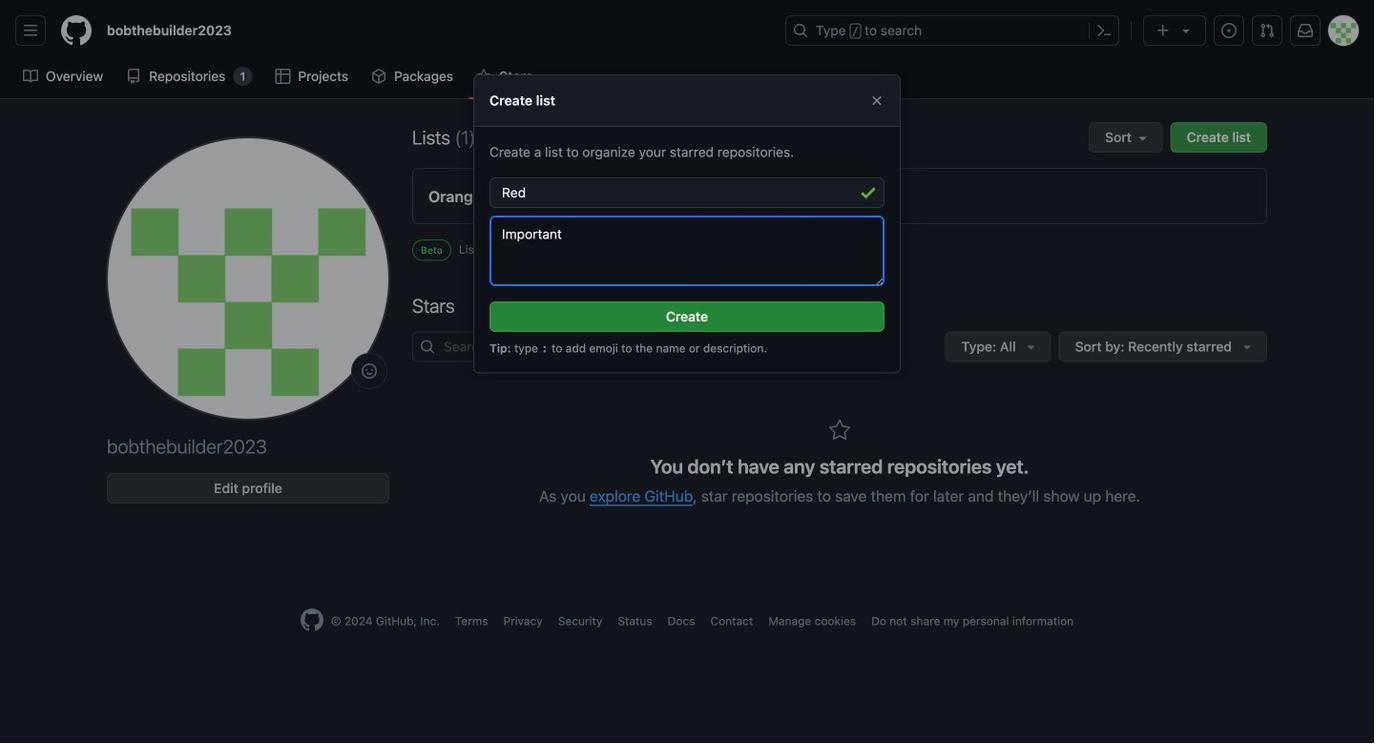 Task type: vqa. For each thing, say whether or not it's contained in the screenshot.
lock "image"
no



Task type: locate. For each thing, give the bounding box(es) containing it.
plus image
[[1156, 23, 1171, 38]]

triangle down image
[[1024, 339, 1039, 354], [1240, 339, 1255, 354]]

1 triangle down image from the left
[[1024, 339, 1039, 354]]

command palette image
[[1097, 23, 1112, 38]]

List description text field
[[490, 216, 885, 286]]

Search stars search field
[[412, 332, 756, 362]]

feature release label: beta element
[[412, 240, 451, 261]]

0 horizontal spatial triangle down image
[[1024, 339, 1039, 354]]

book image
[[23, 69, 38, 84]]

git pull request image
[[1260, 23, 1275, 38]]

star image
[[828, 419, 851, 442]]

1 horizontal spatial triangle down image
[[1240, 339, 1255, 354]]

close dialog image
[[869, 93, 885, 108]]

star image
[[476, 69, 492, 84]]

smiley image
[[362, 364, 377, 379]]



Task type: describe. For each thing, give the bounding box(es) containing it.
search image
[[420, 339, 435, 354]]

table image
[[275, 69, 290, 84]]

repo image
[[126, 69, 141, 84]]

2 triangle down image from the left
[[1240, 339, 1255, 354]]

create list dialog
[[473, 74, 901, 374]]

change your avatar image
[[107, 137, 389, 420]]

triangle down image
[[1179, 23, 1194, 38]]

issue opened image
[[1222, 23, 1237, 38]]

notifications image
[[1298, 23, 1313, 38]]

List name text field
[[490, 177, 885, 208]]

homepage image
[[61, 15, 92, 46]]

homepage image
[[300, 609, 323, 632]]

package image
[[371, 69, 387, 84]]



